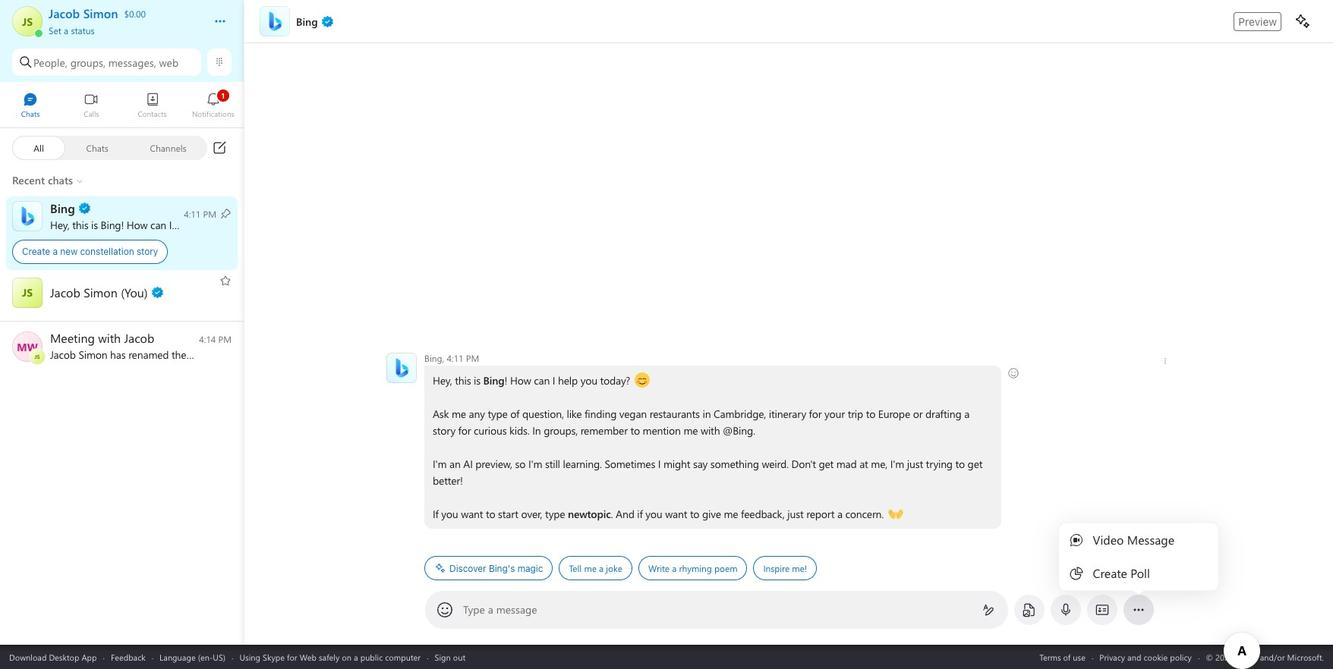 Task type: describe. For each thing, give the bounding box(es) containing it.
can
[[150, 218, 166, 232]]

help
[[175, 218, 194, 232]]

write
[[648, 563, 670, 575]]

status
[[71, 24, 95, 36]]

me
[[584, 563, 597, 575]]

inspire me! button
[[754, 557, 817, 581]]

feedback link
[[111, 652, 146, 663]]

safely
[[319, 652, 340, 663]]

set a status
[[49, 24, 95, 36]]

sign out
[[435, 652, 466, 663]]

use
[[1073, 652, 1086, 663]]

bing
[[101, 218, 121, 232]]

using skype for web safely on a public computer link
[[240, 652, 421, 663]]

download desktop app link
[[9, 652, 97, 663]]

magic
[[518, 563, 543, 574]]

public
[[360, 652, 383, 663]]

this
[[72, 218, 88, 232]]

hey, this is bing ! how can i help you today?
[[50, 218, 250, 232]]

using
[[240, 652, 261, 663]]

privacy and cookie policy link
[[1100, 652, 1192, 663]]

a for type a message
[[488, 603, 493, 617]]

is
[[91, 218, 98, 232]]

hey,
[[50, 218, 70, 232]]

all
[[34, 142, 44, 154]]

language
[[160, 652, 196, 663]]

today?
[[217, 218, 247, 232]]

you
[[197, 218, 214, 232]]

a for set a status
[[64, 24, 68, 36]]

message
[[496, 603, 537, 617]]

discover bing's magic
[[450, 563, 543, 574]]

joke
[[606, 563, 623, 575]]

using skype for web safely on a public computer
[[240, 652, 421, 663]]

people, groups, messages, web
[[33, 55, 179, 69]]

constellation
[[80, 246, 134, 257]]

me!
[[792, 563, 807, 575]]

rhyming
[[679, 563, 712, 575]]

groups,
[[70, 55, 105, 69]]

language (en-us) link
[[160, 652, 226, 663]]

privacy
[[1100, 652, 1125, 663]]

on
[[342, 652, 352, 663]]

discover
[[450, 563, 486, 574]]

language (en-us)
[[160, 652, 226, 663]]

sign
[[435, 652, 451, 663]]

how
[[127, 218, 148, 232]]

download desktop app
[[9, 652, 97, 663]]

tell me a joke button
[[559, 557, 633, 581]]

for
[[287, 652, 297, 663]]



Task type: vqa. For each thing, say whether or not it's contained in the screenshot.
The Can
yes



Task type: locate. For each thing, give the bounding box(es) containing it.
out
[[453, 652, 466, 663]]

set a status button
[[49, 21, 199, 36]]

create
[[22, 246, 50, 257]]

web
[[159, 55, 179, 69]]

a for write a rhyming poem
[[672, 563, 677, 575]]

a for create a new constellation story
[[53, 246, 58, 257]]

Type a message text field
[[464, 603, 970, 619]]

write a rhyming poem button
[[639, 557, 748, 581]]

inspire
[[763, 563, 790, 575]]

(en-
[[198, 652, 213, 663]]

privacy and cookie policy
[[1100, 652, 1192, 663]]

bing's
[[489, 563, 515, 574]]

a left new
[[53, 246, 58, 257]]

i
[[169, 218, 172, 232]]

story
[[137, 246, 158, 257]]

web
[[300, 652, 317, 663]]

poem
[[715, 563, 738, 575]]

desktop
[[49, 652, 79, 663]]

set
[[49, 24, 61, 36]]

a right write
[[672, 563, 677, 575]]

cookie
[[1144, 652, 1168, 663]]

messages,
[[108, 55, 156, 69]]

inspire me!
[[763, 563, 807, 575]]

chats
[[86, 142, 109, 154]]

type
[[463, 603, 485, 617]]

a right set
[[64, 24, 68, 36]]

feedback
[[111, 652, 146, 663]]

terms of use
[[1040, 652, 1086, 663]]

type a message
[[463, 603, 537, 617]]

app
[[82, 652, 97, 663]]

policy
[[1170, 652, 1192, 663]]

a right me
[[599, 563, 604, 575]]

download
[[9, 652, 47, 663]]

new
[[60, 246, 78, 257]]

skype
[[263, 652, 285, 663]]

people, groups, messages, web button
[[12, 49, 201, 76]]

us)
[[213, 652, 226, 663]]

and
[[1128, 652, 1142, 663]]

a right on
[[354, 652, 358, 663]]

computer
[[385, 652, 421, 663]]

channels
[[150, 142, 187, 154]]

preview
[[1239, 15, 1277, 28]]

!
[[121, 218, 124, 232]]

terms
[[1040, 652, 1061, 663]]

create a new constellation story
[[22, 246, 158, 257]]

of
[[1064, 652, 1071, 663]]

tell me a joke
[[569, 563, 623, 575]]

write a rhyming poem
[[648, 563, 738, 575]]

sign out link
[[435, 652, 466, 663]]

a right type
[[488, 603, 493, 617]]

a inside button
[[599, 563, 604, 575]]

terms of use link
[[1040, 652, 1086, 663]]

a
[[64, 24, 68, 36], [53, 246, 58, 257], [599, 563, 604, 575], [672, 563, 677, 575], [488, 603, 493, 617], [354, 652, 358, 663]]

tab list
[[0, 86, 244, 128]]

people,
[[33, 55, 67, 69]]

tell
[[569, 563, 582, 575]]



